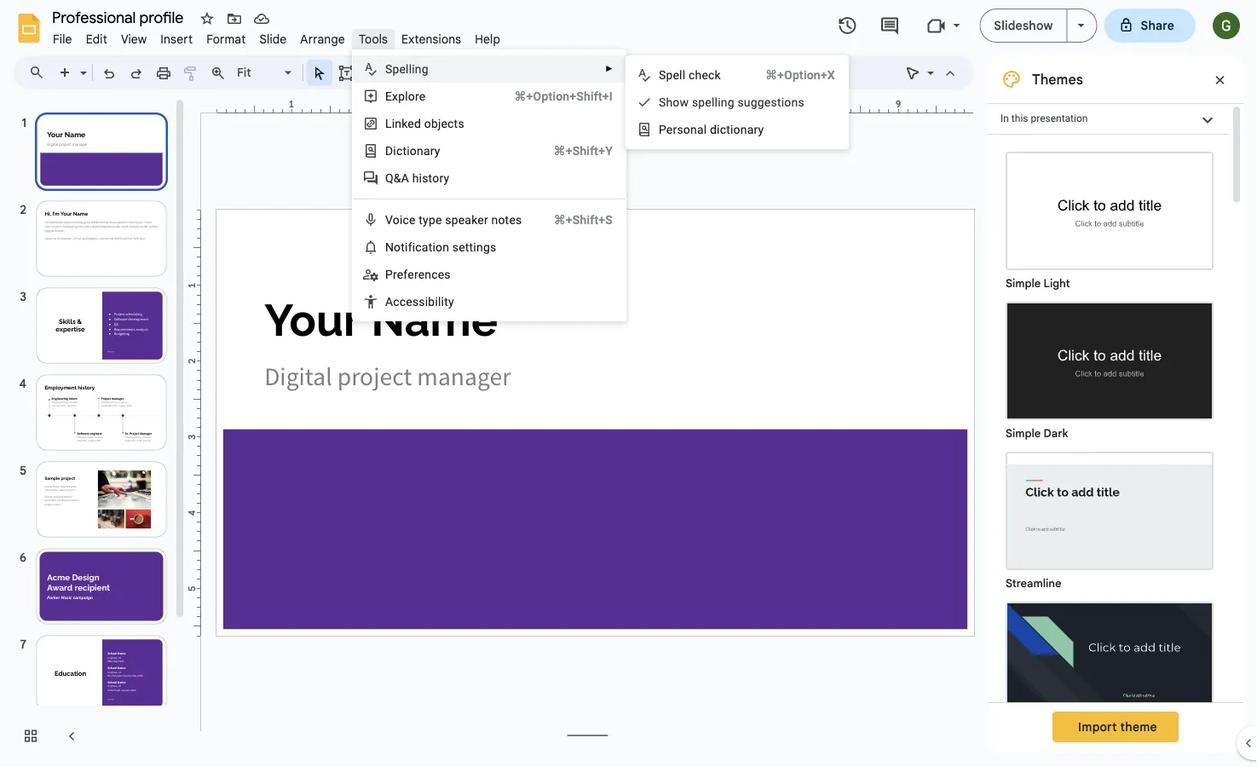 Task type: locate. For each thing, give the bounding box(es) containing it.
d
[[385, 144, 393, 158]]

1 vertical spatial simple
[[1006, 427, 1041, 440]]

navigation
[[0, 96, 188, 767]]

themes
[[1033, 71, 1084, 88]]

option group containing simple light
[[988, 135, 1230, 767]]

simple inside option
[[1006, 427, 1041, 440]]

1 horizontal spatial c
[[720, 122, 727, 136]]

c
[[720, 122, 727, 136], [393, 295, 400, 309]]

Zoom field
[[232, 61, 299, 85]]

focus image
[[1008, 604, 1212, 719]]

e
[[419, 89, 426, 103]]

spelling s element
[[385, 62, 434, 76]]

⌘+option+shift+i element
[[494, 88, 613, 105]]

notes
[[492, 213, 522, 227]]

2 simple from the top
[[1006, 427, 1041, 440]]

in this presentation
[[1001, 113, 1088, 124]]

ow
[[673, 95, 689, 109]]

simple for simple dark
[[1006, 427, 1041, 440]]

option group inside themes section
[[988, 135, 1230, 767]]

notification settings o element
[[385, 240, 502, 254]]

file menu item
[[46, 29, 79, 49]]

0 horizontal spatial c
[[393, 295, 400, 309]]

presentation
[[1031, 113, 1088, 124]]

a
[[385, 295, 393, 309]]

s up explo
[[385, 62, 393, 76]]

Streamline radio
[[998, 443, 1223, 593]]

s pell check
[[659, 68, 721, 82]]

v oice type speaker notes
[[385, 213, 522, 227]]

n o tification settings
[[385, 240, 497, 254]]

slide
[[260, 32, 287, 46]]

v
[[385, 213, 393, 227]]

light
[[1044, 277, 1070, 290]]

tification
[[401, 240, 449, 254]]

tionary
[[727, 122, 764, 136]]

o
[[394, 240, 401, 254]]

ictionary
[[393, 144, 440, 158]]

menu bar
[[46, 22, 507, 50]]

l
[[385, 116, 392, 130]]

h
[[666, 95, 673, 109]]

help menu item
[[468, 29, 507, 49]]

format
[[206, 32, 246, 46]]

s h ow spelling suggestions
[[659, 95, 805, 109]]

this
[[1012, 113, 1029, 124]]

q&a history q element
[[385, 171, 455, 185]]

objects
[[424, 116, 465, 130]]

simple
[[1006, 277, 1041, 290], [1006, 427, 1041, 440]]

theme
[[1121, 720, 1158, 735]]

Rename text field
[[46, 7, 194, 27]]

arrange menu item
[[294, 29, 352, 49]]

transition button
[[705, 60, 776, 85]]

file
[[53, 32, 72, 46]]

suggestions
[[738, 95, 805, 109]]

menu bar containing file
[[46, 22, 507, 50]]

⌘+shift+s element
[[533, 211, 613, 228]]

Simple Dark radio
[[998, 293, 1223, 443]]

simple inside radio
[[1006, 277, 1041, 290]]

n
[[385, 240, 394, 254]]

⌘+shift+s
[[554, 213, 613, 227]]

simple left dark on the right of the page
[[1006, 427, 1041, 440]]

speaker
[[445, 213, 488, 227]]

menu bar banner
[[0, 0, 1258, 767]]

d ictionary
[[385, 144, 440, 158]]

themes section
[[988, 55, 1244, 767]]

themes application
[[0, 0, 1258, 767]]

menu bar inside menu bar banner
[[46, 22, 507, 50]]

personal
[[659, 122, 707, 136]]

option group
[[988, 135, 1230, 767]]

linked objects l element
[[385, 116, 470, 130]]

explo
[[385, 89, 415, 103]]

s for pell check
[[659, 68, 666, 82]]

dictionary d element
[[385, 144, 446, 158]]

l inked objects
[[385, 116, 465, 130]]

personal dictionary c element
[[659, 122, 769, 136]]

di
[[710, 122, 720, 136]]

navigation inside the "themes" 'application'
[[0, 96, 188, 767]]

s
[[385, 62, 393, 76], [659, 68, 666, 82], [659, 95, 666, 109]]

0 vertical spatial simple
[[1006, 277, 1041, 290]]

pelling
[[393, 62, 429, 76]]

theme
[[651, 65, 690, 80]]

s left ow
[[659, 95, 666, 109]]

show spelling suggestions h element
[[659, 95, 810, 109]]

1 simple from the top
[[1006, 277, 1041, 290]]

menu
[[352, 49, 627, 767], [626, 55, 849, 149]]

spelling
[[692, 95, 735, 109]]

simple for simple light
[[1006, 277, 1041, 290]]

s up h
[[659, 68, 666, 82]]

spell check s element
[[659, 68, 726, 82]]

share
[[1141, 18, 1175, 33]]

check
[[689, 68, 721, 82]]

history
[[412, 171, 450, 185]]

simple left light
[[1006, 277, 1041, 290]]



Task type: vqa. For each thing, say whether or not it's contained in the screenshot.
the Theme Button
yes



Task type: describe. For each thing, give the bounding box(es) containing it.
arrange
[[300, 32, 345, 46]]

s for pelling
[[385, 62, 393, 76]]

Menus field
[[21, 61, 59, 84]]

tools
[[359, 32, 388, 46]]

accessibility c element
[[385, 295, 459, 309]]

dark
[[1044, 427, 1069, 440]]

0 vertical spatial c
[[720, 122, 727, 136]]

tools menu item
[[352, 29, 395, 49]]

edit menu item
[[79, 29, 114, 49]]

slide menu item
[[253, 29, 294, 49]]

slideshow button
[[980, 9, 1068, 43]]

explo r e
[[385, 89, 426, 103]]

import
[[1079, 720, 1118, 735]]

streamline
[[1006, 577, 1062, 590]]

s pelling
[[385, 62, 429, 76]]

cessibility
[[400, 295, 454, 309]]

edit
[[86, 32, 107, 46]]

a c cessibility
[[385, 295, 454, 309]]

references
[[393, 267, 451, 281]]

simple dark
[[1006, 427, 1069, 440]]

new slide with layout image
[[76, 61, 87, 67]]

extensions menu item
[[395, 29, 468, 49]]

voice type speaker notes v element
[[385, 213, 527, 227]]

q
[[385, 171, 394, 185]]

import theme button
[[1053, 712, 1179, 743]]

p
[[385, 267, 393, 281]]

⌘+option+shift+i
[[514, 89, 613, 103]]

⌘+option+x element
[[745, 67, 835, 84]]

⌘+option+x
[[766, 68, 835, 82]]

Zoom text field
[[234, 61, 282, 84]]

share button
[[1105, 9, 1196, 43]]

import theme
[[1079, 720, 1158, 735]]

preferences p element
[[385, 267, 456, 281]]

q &a history
[[385, 171, 450, 185]]

oice
[[393, 213, 416, 227]]

p references
[[385, 267, 451, 281]]

insert menu item
[[154, 29, 200, 49]]

&a
[[394, 171, 409, 185]]

Simple Light radio
[[998, 143, 1223, 767]]

1 vertical spatial c
[[393, 295, 400, 309]]

in
[[1001, 113, 1009, 124]]

►
[[605, 64, 614, 74]]

settings
[[453, 240, 497, 254]]

pell
[[666, 68, 686, 82]]

Star checkbox
[[195, 7, 219, 31]]

view
[[121, 32, 147, 46]]

main toolbar
[[50, 60, 777, 85]]

presentation options image
[[1078, 24, 1085, 27]]

help
[[475, 32, 501, 46]]

theme button
[[644, 60, 698, 85]]

in this presentation tab
[[988, 103, 1230, 135]]

insert
[[161, 32, 193, 46]]

simple light
[[1006, 277, 1070, 290]]

r
[[415, 89, 419, 103]]

view menu item
[[114, 29, 154, 49]]

mode and view toolbar
[[900, 55, 964, 90]]

extensions
[[402, 32, 461, 46]]

personal di c tionary
[[659, 122, 764, 136]]

explore r element
[[385, 89, 431, 103]]

type
[[419, 213, 442, 227]]

⌘+shift+y element
[[533, 142, 613, 159]]

transition
[[713, 65, 768, 80]]

format menu item
[[200, 29, 253, 49]]

inked
[[392, 116, 421, 130]]

⌘+shift+y
[[554, 144, 613, 158]]

slideshow
[[994, 18, 1053, 33]]

Focus radio
[[998, 593, 1223, 743]]



